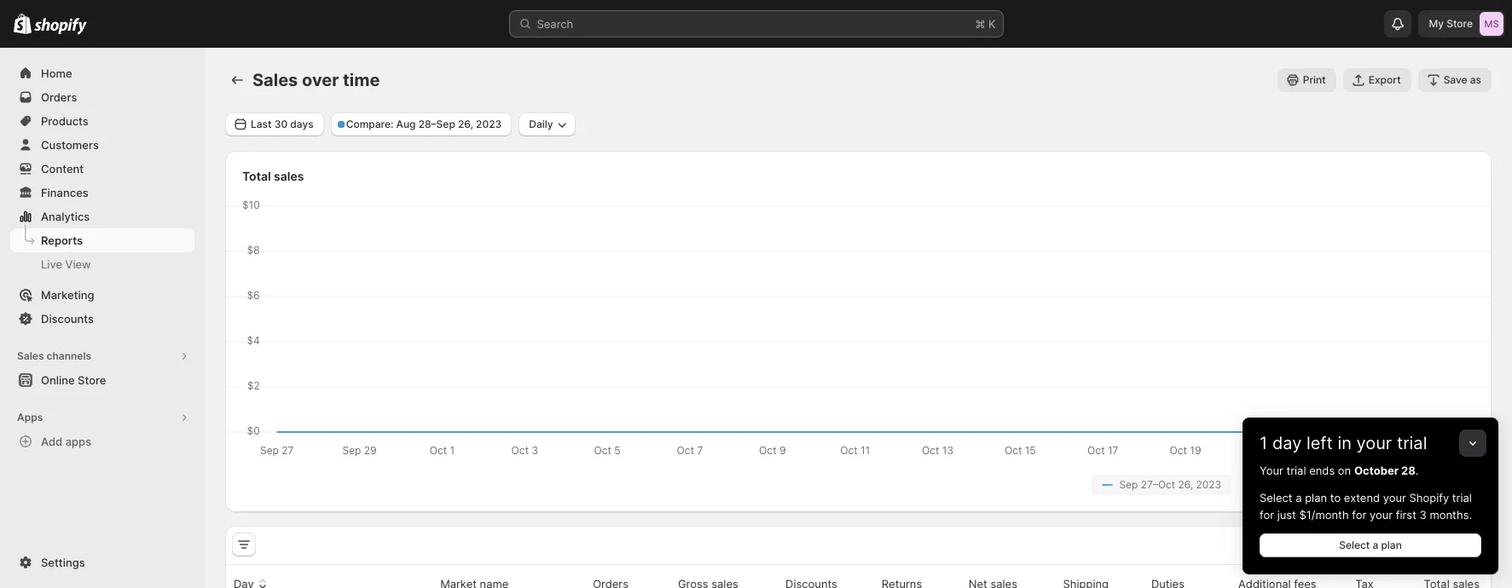 Task type: vqa. For each thing, say whether or not it's contained in the screenshot.
Upload New BUTTON
no



Task type: locate. For each thing, give the bounding box(es) containing it.
online
[[41, 374, 75, 387]]

home link
[[10, 61, 195, 85]]

2 vertical spatial trial
[[1453, 491, 1472, 505]]

1 horizontal spatial a
[[1373, 539, 1379, 552]]

daily button
[[519, 113, 575, 136]]

0 vertical spatial aug
[[396, 118, 416, 131]]

2023
[[476, 118, 502, 131], [1196, 479, 1222, 491], [1418, 479, 1443, 491]]

1 vertical spatial select
[[1339, 539, 1370, 552]]

26, right 27–oct
[[1178, 479, 1194, 491]]

live view link
[[10, 253, 195, 276]]

28–sep inside dropdown button
[[419, 118, 455, 131]]

plan for select a plan
[[1381, 539, 1402, 552]]

marketing link
[[10, 283, 195, 307]]

sales inside button
[[17, 350, 44, 363]]

0 horizontal spatial aug
[[396, 118, 416, 131]]

select up just
[[1260, 491, 1293, 505]]

just
[[1278, 508, 1297, 522]]

1 horizontal spatial sales
[[253, 70, 298, 90]]

your up october
[[1357, 433, 1392, 454]]

1 horizontal spatial aug
[[1339, 479, 1358, 491]]

store
[[1447, 17, 1473, 30], [78, 374, 106, 387]]

28–sep down october
[[1361, 479, 1397, 491]]

aug down on
[[1339, 479, 1358, 491]]

0 vertical spatial trial
[[1397, 433, 1428, 454]]

0 vertical spatial 28–sep
[[419, 118, 455, 131]]

0 horizontal spatial 2023
[[476, 118, 502, 131]]

0 vertical spatial select
[[1260, 491, 1293, 505]]

1 horizontal spatial 2023
[[1196, 479, 1222, 491]]

in
[[1338, 433, 1352, 454]]

reports link
[[10, 229, 195, 253]]

store down sales channels button
[[78, 374, 106, 387]]

0 horizontal spatial store
[[78, 374, 106, 387]]

trial
[[1397, 433, 1428, 454], [1287, 464, 1306, 478], [1453, 491, 1472, 505]]

reports
[[41, 234, 83, 247]]

your trial ends on october 28 .
[[1260, 464, 1419, 478]]

1
[[1260, 433, 1268, 454]]

$1/month
[[1300, 508, 1349, 522]]

0 horizontal spatial plan
[[1305, 491, 1327, 505]]

to up $1/month
[[1331, 491, 1341, 505]]

trial inside select a plan to extend your shopify trial for just $1/month for your first 3 months.
[[1453, 491, 1472, 505]]

1 for from the left
[[1260, 508, 1274, 522]]

1 vertical spatial a
[[1373, 539, 1379, 552]]

plan inside select a plan to extend your shopify trial for just $1/month for your first 3 months.
[[1305, 491, 1327, 505]]

trial up 28
[[1397, 433, 1428, 454]]

store inside button
[[78, 374, 106, 387]]

discounts
[[41, 312, 94, 326]]

1 horizontal spatial plan
[[1381, 539, 1402, 552]]

.
[[1416, 464, 1419, 478]]

0 horizontal spatial 28–sep
[[419, 118, 455, 131]]

store right my
[[1447, 17, 1473, 30]]

2023 inside dropdown button
[[476, 118, 502, 131]]

0 vertical spatial plan
[[1305, 491, 1327, 505]]

26, left daily
[[458, 118, 473, 131]]

0 vertical spatial store
[[1447, 17, 1473, 30]]

save
[[1444, 73, 1468, 86]]

compared
[[1273, 479, 1323, 491]]

your inside dropdown button
[[1357, 433, 1392, 454]]

a up just
[[1296, 491, 1302, 505]]

2023 down .
[[1418, 479, 1443, 491]]

your up first
[[1383, 491, 1407, 505]]

trial inside dropdown button
[[1397, 433, 1428, 454]]

0 horizontal spatial trial
[[1287, 464, 1306, 478]]

1 horizontal spatial trial
[[1397, 433, 1428, 454]]

0 vertical spatial a
[[1296, 491, 1302, 505]]

your
[[1357, 433, 1392, 454], [1383, 491, 1407, 505], [1370, 508, 1393, 522]]

plan for select a plan to extend your shopify trial for just $1/month for your first 3 months.
[[1305, 491, 1327, 505]]

as
[[1470, 73, 1482, 86]]

for left just
[[1260, 508, 1274, 522]]

0 horizontal spatial select
[[1260, 491, 1293, 505]]

sales channels
[[17, 350, 91, 363]]

select down select a plan to extend your shopify trial for just $1/month for your first 3 months.
[[1339, 539, 1370, 552]]

customers
[[41, 138, 99, 152]]

content link
[[10, 157, 195, 181]]

2 horizontal spatial trial
[[1453, 491, 1472, 505]]

plan
[[1305, 491, 1327, 505], [1381, 539, 1402, 552]]

select
[[1260, 491, 1293, 505], [1339, 539, 1370, 552]]

aug right compare:
[[396, 118, 416, 131]]

select inside select a plan to extend your shopify trial for just $1/month for your first 3 months.
[[1260, 491, 1293, 505]]

a down select a plan to extend your shopify trial for just $1/month for your first 3 months.
[[1373, 539, 1379, 552]]

last 30 days
[[251, 118, 314, 131]]

sales up 30
[[253, 70, 298, 90]]

first
[[1396, 508, 1417, 522]]

to down your trial ends on october 28 .
[[1326, 479, 1336, 491]]

add apps button
[[10, 430, 195, 454]]

plan down first
[[1381, 539, 1402, 552]]

28–sep
[[419, 118, 455, 131], [1361, 479, 1397, 491]]

last
[[251, 118, 272, 131]]

0 horizontal spatial sales
[[17, 350, 44, 363]]

a
[[1296, 491, 1302, 505], [1373, 539, 1379, 552]]

sales up online
[[17, 350, 44, 363]]

to
[[1326, 479, 1336, 491], [1331, 491, 1341, 505]]

select a plan link
[[1260, 534, 1482, 558]]

orders link
[[10, 85, 195, 109]]

products
[[41, 114, 89, 128]]

a inside select a plan to extend your shopify trial for just $1/month for your first 3 months.
[[1296, 491, 1302, 505]]

1 horizontal spatial store
[[1447, 17, 1473, 30]]

analytics link
[[10, 205, 195, 229]]

1 horizontal spatial for
[[1352, 508, 1367, 522]]

26,
[[458, 118, 473, 131], [1178, 479, 1194, 491], [1400, 479, 1415, 491]]

1 day left in your trial element
[[1243, 462, 1499, 575]]

your left first
[[1370, 508, 1393, 522]]

plan up $1/month
[[1305, 491, 1327, 505]]

28–sep right compare:
[[419, 118, 455, 131]]

for
[[1260, 508, 1274, 522], [1352, 508, 1367, 522]]

27–oct
[[1141, 479, 1176, 491]]

apps button
[[10, 406, 195, 430]]

aug
[[396, 118, 416, 131], [1339, 479, 1358, 491]]

marketing
[[41, 288, 94, 302]]

select a plan to extend your shopify trial for just $1/month for your first 3 months.
[[1260, 491, 1472, 522]]

analytics
[[41, 210, 90, 224]]

30
[[274, 118, 288, 131]]

over
[[302, 70, 339, 90]]

2023 right 27–oct
[[1196, 479, 1222, 491]]

0 horizontal spatial for
[[1260, 508, 1274, 522]]

trial up months.
[[1453, 491, 1472, 505]]

for down extend
[[1352, 508, 1367, 522]]

0 horizontal spatial 26,
[[458, 118, 473, 131]]

content
[[41, 162, 84, 176]]

live
[[41, 258, 62, 271]]

shopify image
[[34, 18, 87, 35]]

export button
[[1343, 68, 1412, 92]]

aug inside compare: aug 28–sep 26, 2023 dropdown button
[[396, 118, 416, 131]]

1 vertical spatial store
[[78, 374, 106, 387]]

1 vertical spatial 28–sep
[[1361, 479, 1397, 491]]

0 vertical spatial sales
[[253, 70, 298, 90]]

1 horizontal spatial select
[[1339, 539, 1370, 552]]

discounts link
[[10, 307, 195, 331]]

trial up 'compared'
[[1287, 464, 1306, 478]]

1 vertical spatial sales
[[17, 350, 44, 363]]

0 vertical spatial your
[[1357, 433, 1392, 454]]

26, down 28
[[1400, 479, 1415, 491]]

a for select a plan to extend your shopify trial for just $1/month for your first 3 months.
[[1296, 491, 1302, 505]]

sales
[[253, 70, 298, 90], [17, 350, 44, 363]]

live view
[[41, 258, 91, 271]]

1 vertical spatial plan
[[1381, 539, 1402, 552]]

2023 left daily
[[476, 118, 502, 131]]

customers link
[[10, 133, 195, 157]]

0 horizontal spatial a
[[1296, 491, 1302, 505]]

extend
[[1344, 491, 1380, 505]]



Task type: describe. For each thing, give the bounding box(es) containing it.
my store
[[1429, 17, 1473, 30]]

1 day left in your trial
[[1260, 433, 1428, 454]]

last 30 days button
[[225, 113, 324, 136]]

orders
[[41, 90, 77, 104]]

1 day left in your trial button
[[1243, 418, 1499, 454]]

apps
[[65, 435, 91, 449]]

2 for from the left
[[1352, 508, 1367, 522]]

products link
[[10, 109, 195, 133]]

26, inside dropdown button
[[458, 118, 473, 131]]

1 vertical spatial trial
[[1287, 464, 1306, 478]]

sales
[[274, 169, 304, 183]]

a for select a plan
[[1373, 539, 1379, 552]]

my
[[1429, 17, 1444, 30]]

home
[[41, 67, 72, 80]]

total
[[242, 169, 271, 183]]

print
[[1303, 73, 1326, 86]]

settings link
[[10, 551, 195, 575]]

sep 27–oct 26, 2023
[[1120, 479, 1222, 491]]

left
[[1307, 433, 1333, 454]]

store for online store
[[78, 374, 106, 387]]

days
[[290, 118, 314, 131]]

shopify
[[1410, 491, 1450, 505]]

compared to aug 28–sep 26, 2023
[[1273, 479, 1443, 491]]

your
[[1260, 464, 1284, 478]]

1 vertical spatial your
[[1383, 491, 1407, 505]]

sales for sales over time
[[253, 70, 298, 90]]

to inside select a plan to extend your shopify trial for just $1/month for your first 3 months.
[[1331, 491, 1341, 505]]

select for select a plan to extend your shopify trial for just $1/month for your first 3 months.
[[1260, 491, 1293, 505]]

add
[[41, 435, 63, 449]]

daily
[[529, 118, 553, 131]]

1 horizontal spatial 26,
[[1178, 479, 1194, 491]]

online store link
[[10, 369, 195, 392]]

settings
[[41, 556, 85, 570]]

⌘
[[975, 17, 986, 31]]

sales for sales channels
[[17, 350, 44, 363]]

save as button
[[1418, 68, 1492, 92]]

online store
[[41, 374, 106, 387]]

search
[[537, 17, 573, 31]]

compare: aug 28–sep 26, 2023
[[346, 118, 502, 131]]

ends
[[1310, 464, 1335, 478]]

online store button
[[0, 369, 205, 392]]

time
[[343, 70, 380, 90]]

save as
[[1444, 73, 1482, 86]]

compare: aug 28–sep 26, 2023 button
[[331, 113, 512, 136]]

sales channels button
[[10, 345, 195, 369]]

compare:
[[346, 118, 394, 131]]

2 vertical spatial your
[[1370, 508, 1393, 522]]

2 horizontal spatial 2023
[[1418, 479, 1443, 491]]

channels
[[46, 350, 91, 363]]

store for my store
[[1447, 17, 1473, 30]]

export
[[1369, 73, 1401, 86]]

sep
[[1120, 479, 1138, 491]]

day
[[1273, 433, 1302, 454]]

3
[[1420, 508, 1427, 522]]

finances link
[[10, 181, 195, 205]]

view
[[65, 258, 91, 271]]

apps
[[17, 411, 43, 424]]

2 horizontal spatial 26,
[[1400, 479, 1415, 491]]

28
[[1402, 464, 1416, 478]]

print button
[[1278, 68, 1337, 92]]

⌘ k
[[975, 17, 996, 31]]

finances
[[41, 186, 89, 200]]

on
[[1338, 464, 1351, 478]]

k
[[989, 17, 996, 31]]

my store image
[[1480, 12, 1504, 36]]

months.
[[1430, 508, 1472, 522]]

1 vertical spatial aug
[[1339, 479, 1358, 491]]

total sales
[[242, 169, 304, 183]]

select a plan
[[1339, 539, 1402, 552]]

select for select a plan
[[1339, 539, 1370, 552]]

add apps
[[41, 435, 91, 449]]

1 horizontal spatial 28–sep
[[1361, 479, 1397, 491]]

sales over time
[[253, 70, 380, 90]]

shopify image
[[14, 14, 32, 34]]

october
[[1355, 464, 1399, 478]]



